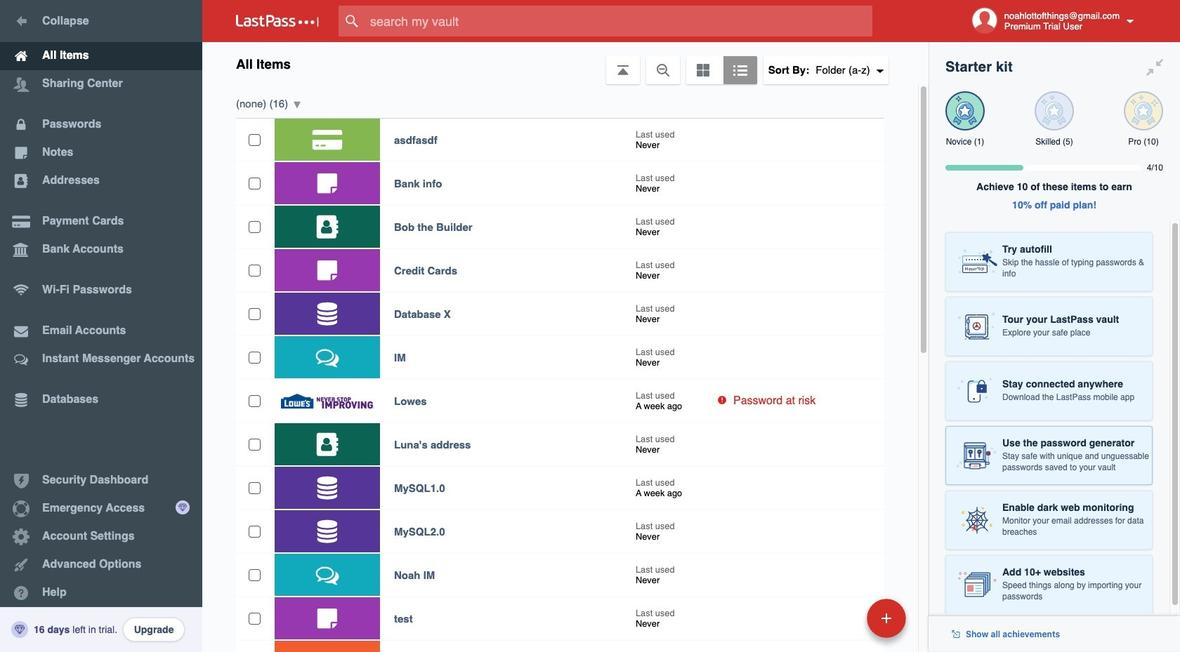 Task type: locate. For each thing, give the bounding box(es) containing it.
Search search field
[[339, 6, 900, 37]]

main navigation navigation
[[0, 0, 202, 653]]

new item navigation
[[771, 595, 915, 653]]



Task type: vqa. For each thing, say whether or not it's contained in the screenshot.
Search search box
yes



Task type: describe. For each thing, give the bounding box(es) containing it.
lastpass image
[[236, 15, 319, 27]]

new item element
[[771, 599, 911, 639]]

vault options navigation
[[202, 42, 929, 84]]

search my vault text field
[[339, 6, 900, 37]]



